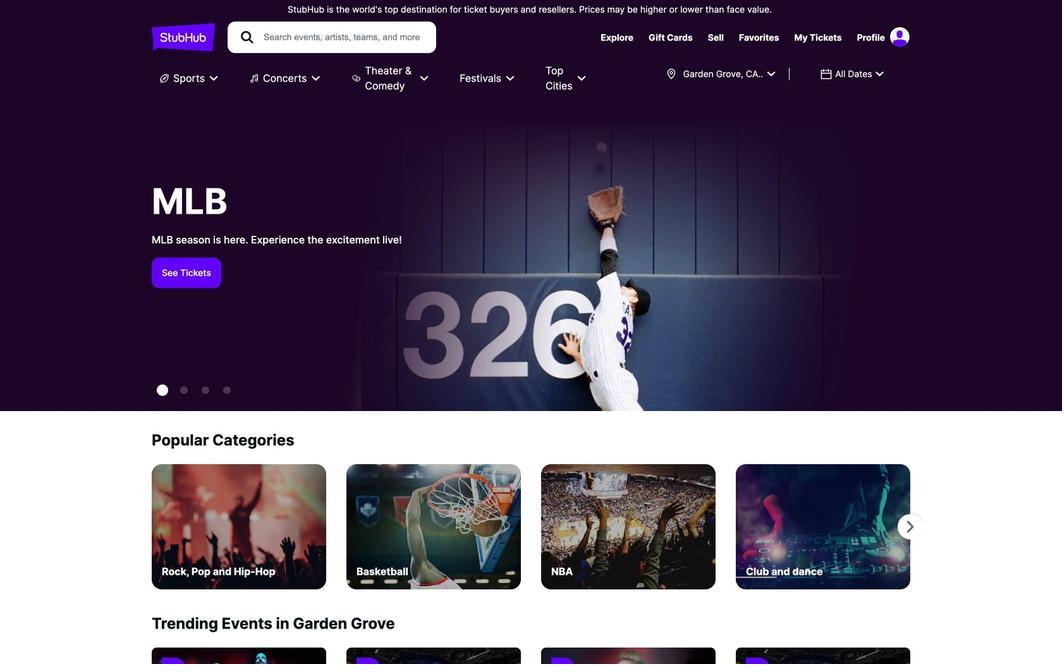 Task type: locate. For each thing, give the bounding box(es) containing it.
1 - bottlerock napa valley image
[[180, 387, 188, 394]]

None field
[[658, 63, 785, 85], [813, 63, 893, 85], [658, 63, 785, 85], [813, 63, 893, 85]]

2 - kenny chesney image
[[202, 387, 209, 394]]



Task type: vqa. For each thing, say whether or not it's contained in the screenshot.
'2 - Kenny Chesney' image
yes



Task type: describe. For each thing, give the bounding box(es) containing it.
Search events, artists, teams, and more field
[[263, 30, 425, 44]]

3 - nate bargatze image
[[223, 387, 231, 394]]

0 - mlb image
[[157, 385, 168, 396]]

stubhub image
[[152, 22, 215, 53]]



